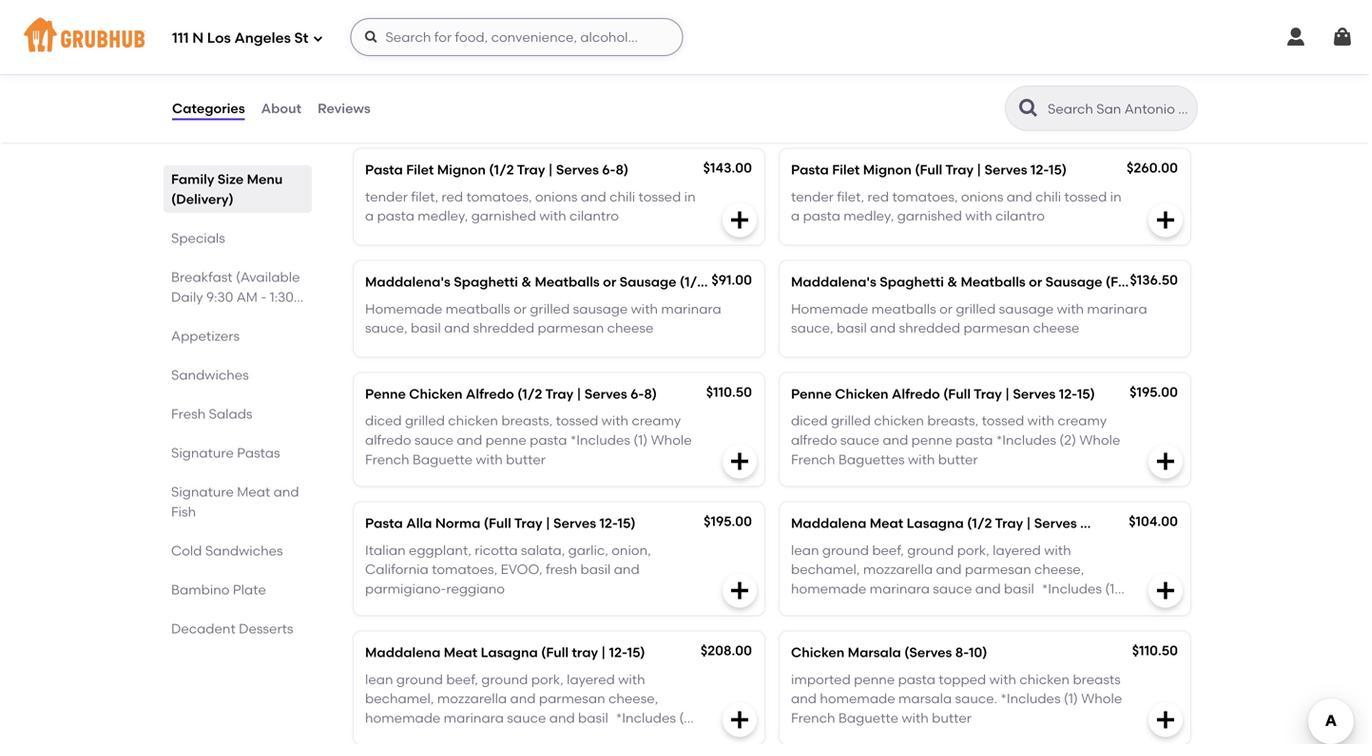 Task type: vqa. For each thing, say whether or not it's contained in the screenshot.


Task type: locate. For each thing, give the bounding box(es) containing it.
chicken left breasts
[[1020, 672, 1070, 688]]

garnished down pasta filet mignon (full tray | serves 12-15)
[[898, 208, 962, 224]]

8) for pasta filet mignon (1/2 tray | serves 6-8)
[[616, 162, 629, 178]]

1 horizontal spatial mignon
[[863, 162, 912, 178]]

cilantro for 12-
[[996, 208, 1045, 224]]

0 horizontal spatial homemade meatballs or grilled sausage with marinara sauce, basil and shredded parmesan cheese
[[365, 301, 722, 336]]

cheese, inside lean ground beef, ground pork, layered with bechamel, mozzarella and parmesan cheese, homemade marinara sauce and basil *includes (1) whole french baguette and butter             
[[1035, 562, 1085, 578]]

1 horizontal spatial breasts,
[[928, 413, 979, 429]]

onions for (full
[[961, 189, 1004, 205]]

2 onions from the left
[[961, 189, 1004, 205]]

tender filet, red tomatoes, onions and chili tossed in a pasta medley, garnished with cilantro down pasta filet mignon (full tray | serves 12-15)
[[791, 189, 1122, 224]]

2 tender filet, red tomatoes, onions and chili tossed in a pasta medley, garnished with cilantro from the left
[[791, 189, 1122, 224]]

lasagna up lean ground beef, ground pork, layered with bechamel, mozzarella and parmesan cheese, homemade marinara sauce and basil *includes (1) whole french baguette and butter             
[[907, 516, 964, 532]]

chili up maddalena's spaghetti & meatballs or sausage (1/2 tray | serves 6-8)
[[610, 189, 636, 205]]

| for pasta filet mignon (1/2 tray | serves 6-8)
[[549, 162, 553, 178]]

1 horizontal spatial filet,
[[837, 189, 865, 205]]

0 horizontal spatial layered
[[567, 672, 615, 688]]

2 cilantro from the left
[[996, 208, 1045, 224]]

1 & from the left
[[522, 274, 532, 290]]

dressing down (small
[[508, 96, 562, 112]]

0 vertical spatial bechamel,
[[791, 562, 860, 578]]

cheese, inside lean ground beef, ground pork, layered with bechamel, mozzarella and parmesan cheese, homemade marinara sauce and basil *includes (2) whole french baguettes and butter
[[609, 691, 658, 707]]

shaved
[[474, 77, 521, 93], [900, 77, 947, 93]]

1 horizontal spatial a
[[791, 208, 800, 224]]

chicken, inside button
[[1066, 77, 1120, 93]]

1 sausage from the left
[[573, 301, 628, 317]]

0 horizontal spatial penne
[[486, 432, 527, 448]]

(1/2
[[489, 162, 514, 178], [680, 274, 705, 290], [517, 386, 543, 402], [967, 516, 992, 532]]

tossed
[[639, 189, 681, 205], [1065, 189, 1107, 205], [556, 413, 599, 429], [982, 413, 1025, 429]]

beef, down maddalena meat lasagna (1/2 tray | serves 6-8)
[[872, 542, 904, 559]]

1 horizontal spatial red
[[868, 189, 889, 205]]

lean inside lean ground beef, ground pork, layered with bechamel, mozzarella and parmesan cheese, homemade marinara sauce and basil *includes (1) whole french baguette and butter             
[[791, 542, 819, 559]]

2 horizontal spatial chicken
[[1020, 672, 1070, 688]]

*includes
[[1038, 581, 1102, 597], [612, 710, 676, 727]]

6- for penne chicken alfredo (1/2 tray | serves 6-8)
[[631, 386, 644, 402]]

1 vertical spatial (1)
[[1105, 581, 1120, 597]]

signature inside tab
[[171, 445, 234, 461]]

0 horizontal spatial cheese,
[[609, 691, 658, 707]]

onions for (1/2
[[535, 189, 578, 205]]

shredded up penne chicken alfredo (full tray | serves 12-15)
[[899, 320, 961, 336]]

homemade meatballs or grilled sausage with marinara sauce, basil and shredded parmesan cheese down maddalena's spaghetti & meatballs or sausage (1/2 tray | serves 6-8)
[[365, 301, 722, 336]]

bechamel, inside lean ground beef, ground pork, layered with bechamel, mozzarella and parmesan cheese, homemade marinara sauce and basil *includes (1) whole french baguette and butter             
[[791, 562, 860, 578]]

diced for diced grilled chicken breasts, tossed with creamy alfredo sauce and penne pasta *includes (2) whole french baguettes with butter
[[791, 413, 828, 429]]

1 vertical spatial family
[[171, 171, 214, 187]]

chicken inside diced grilled chicken breasts, tossed with creamy alfredo sauce and penne pasta *includes (2) whole french baguettes with butter
[[874, 413, 924, 429]]

1 horizontal spatial &
[[948, 274, 958, 290]]

fresh salads tab
[[171, 404, 304, 424]]

romaine
[[365, 77, 419, 93], [791, 77, 845, 93]]

0 horizontal spatial lettuce,
[[422, 77, 471, 93]]

0 vertical spatial meat
[[237, 484, 270, 500]]

2 horizontal spatial penne
[[912, 432, 953, 448]]

size left 4-
[[605, 50, 631, 66]]

onion,
[[612, 542, 651, 559]]

sauce inside diced grilled chicken breasts, tossed with creamy alfredo sauce and penne pasta *includes (1) whole french baguette with butter
[[415, 432, 454, 448]]

beef, for baguette
[[872, 542, 904, 559]]

serves for penne chicken alfredo (full tray | serves 12-15)
[[1013, 386, 1056, 402]]

2 meatballs from the left
[[872, 301, 937, 317]]

pasta right $143.00
[[791, 162, 829, 178]]

1 horizontal spatial size
[[605, 50, 631, 66]]

sandwiches tab
[[171, 365, 304, 385]]

about button
[[260, 74, 303, 143]]

0 horizontal spatial meatballs
[[446, 301, 510, 317]]

| for maddalena meat lasagna (full tray | 12-15)
[[601, 645, 606, 661]]

1 horizontal spatial bechamel,
[[791, 562, 860, 578]]

chicken for baguettes
[[874, 413, 924, 429]]

pasta filet mignon (1/2 tray | serves 6-8)
[[365, 162, 629, 178]]

search icon image
[[1018, 97, 1040, 120]]

penne down marsala
[[854, 672, 895, 688]]

1 dressing from the left
[[508, 96, 562, 112]]

sausage left $91.00
[[620, 274, 677, 290]]

2 mignon from the left
[[863, 162, 912, 178]]

with
[[540, 208, 567, 224], [966, 208, 993, 224], [631, 301, 658, 317], [1057, 301, 1084, 317], [602, 413, 629, 429], [1028, 413, 1055, 429], [476, 452, 503, 468], [908, 452, 935, 468], [1045, 542, 1072, 559], [618, 672, 645, 688], [990, 672, 1017, 688], [902, 710, 929, 727]]

& for (1/2
[[522, 274, 532, 290]]

1 horizontal spatial layered
[[993, 542, 1041, 559]]

1 vertical spatial mozzarella
[[437, 691, 507, 707]]

cheese down maddalena's spaghetti & meatballs or sausage (full tray | serves 12-15)
[[1033, 320, 1080, 336]]

0 horizontal spatial lasagna
[[481, 645, 538, 661]]

tender filet, red tomatoes, onions and chili tossed in a pasta medley, garnished with cilantro
[[365, 189, 696, 224], [791, 189, 1122, 224]]

penne down penne chicken alfredo (full tray | serves 12-15)
[[912, 432, 953, 448]]

parmesan down maddalena meat lasagna (1/2 tray | serves 6-8)
[[965, 562, 1032, 578]]

garnished for (1/2
[[471, 208, 536, 224]]

mozzarella down maddalena meat lasagna (full tray | 12-15)
[[437, 691, 507, 707]]

pasta up italian at the bottom left of the page
[[365, 516, 403, 532]]

alla
[[406, 516, 432, 532]]

mignon
[[437, 162, 486, 178], [863, 162, 912, 178]]

parmesan down maddalena's spaghetti & meatballs or sausage (1/2 tray | serves 6-8)
[[538, 320, 604, 336]]

filet,
[[411, 189, 439, 205], [837, 189, 865, 205]]

0 horizontal spatial chicken
[[448, 413, 498, 429]]

1 vertical spatial baguette
[[883, 600, 943, 617]]

creamy inside diced grilled chicken breasts, tossed with creamy alfredo sauce and penne pasta *includes (1) whole french baguette with butter
[[632, 413, 681, 429]]

1 sausage from the left
[[620, 274, 677, 290]]

2 creamy from the left
[[1058, 413, 1107, 429]]

2 in from the left
[[1111, 189, 1122, 205]]

$260.00
[[1127, 160, 1178, 176]]

2 alfredo from the left
[[892, 386, 940, 402]]

0 horizontal spatial in
[[684, 189, 696, 205]]

fish
[[171, 504, 196, 520]]

chili up maddalena's spaghetti & meatballs or sausage (full tray | serves 12-15)
[[1036, 189, 1062, 205]]

baguette up 
[[883, 600, 943, 617]]

diced inside diced grilled chicken breasts, tossed with creamy alfredo sauce and penne pasta *includes (1) whole french baguette with butter
[[365, 413, 402, 429]]

mozzarella up 
[[863, 562, 933, 578]]

meat down reggiano
[[444, 645, 478, 661]]

1 horizontal spatial (2)
[[1060, 432, 1077, 448]]

beef, down maddalena meat lasagna (full tray | 12-15)
[[446, 672, 478, 688]]

butter inside diced grilled chicken breasts, tossed with creamy alfredo sauce and penne pasta *includes (2) whole french baguettes with butter
[[938, 452, 978, 468]]

0 horizontal spatial onions
[[535, 189, 578, 205]]

1 vertical spatial cheese,
[[609, 691, 658, 707]]

*includes
[[570, 432, 631, 448], [997, 432, 1057, 448], [1001, 691, 1061, 707]]

15)
[[1049, 162, 1067, 178], [1240, 274, 1258, 290], [1077, 386, 1096, 402], [618, 516, 636, 532], [627, 645, 645, 661]]

alfredo inside diced grilled chicken breasts, tossed with creamy alfredo sauce and penne pasta *includes (1) whole french baguette with butter
[[365, 432, 411, 448]]

0 horizontal spatial chili
[[610, 189, 636, 205]]

medley, for (full
[[844, 208, 894, 224]]

1 chili from the left
[[610, 189, 636, 205]]

|
[[635, 50, 639, 66], [549, 162, 553, 178], [977, 162, 982, 178], [739, 274, 744, 290], [1168, 274, 1173, 290], [577, 386, 581, 402], [1006, 386, 1010, 402], [546, 516, 550, 532], [1027, 516, 1031, 532], [601, 645, 606, 661]]

$136.50
[[1130, 272, 1178, 288]]

romaine lettuce, shaved parmesan, grilled chicken, croutons, and caesar dressing down (small
[[365, 77, 694, 112]]

2 spaghetti from the left
[[880, 274, 944, 290]]

maddalena's for maddalena's spaghetti & meatballs or sausage (1/2 tray | serves 6-8)
[[365, 274, 451, 290]]

homemade inside the imported penne pasta topped with chicken breasts and homemade marsala sauce.  *includes (1) whole french baguette with butter
[[820, 691, 896, 707]]

with inside lean ground beef, ground pork, layered with bechamel, mozzarella and parmesan cheese, homemade marinara sauce and basil *includes (2) whole french baguettes and butter
[[618, 672, 645, 688]]

0 vertical spatial lean
[[791, 542, 819, 559]]

layered inside lean ground beef, ground pork, layered with bechamel, mozzarella and parmesan cheese, homemade marinara sauce and basil *includes (1) whole french baguette and butter             
[[993, 542, 1041, 559]]

alfredo
[[466, 386, 514, 402], [892, 386, 940, 402]]

0 horizontal spatial garnished
[[471, 208, 536, 224]]

2 romaine from the left
[[791, 77, 845, 93]]

0 vertical spatial size
[[605, 50, 631, 66]]

1 horizontal spatial creamy
[[1058, 413, 1107, 429]]

butter inside the imported penne pasta topped with chicken breasts and homemade marsala sauce.  *includes (1) whole french baguette with butter
[[932, 710, 972, 727]]

topped
[[939, 672, 987, 688]]

chicken
[[448, 413, 498, 429], [874, 413, 924, 429], [1020, 672, 1070, 688]]

0 horizontal spatial (1)
[[634, 432, 648, 448]]

| for maddalena meat lasagna (1/2 tray | serves 6-8)
[[1027, 516, 1031, 532]]

penne
[[365, 386, 406, 402], [791, 386, 832, 402]]

0 vertical spatial (2)
[[1060, 432, 1077, 448]]

1 horizontal spatial sauce,
[[791, 320, 834, 336]]

lean for lean ground beef, ground pork, layered with bechamel, mozzarella and parmesan cheese, homemade marinara sauce and basil *includes (2) whole french baguettes and butter
[[365, 672, 393, 688]]

1 onions from the left
[[535, 189, 578, 205]]

cilantro up maddalena's spaghetti & meatballs or sausage (1/2 tray | serves 6-8)
[[570, 208, 619, 224]]

meatballs for maddalena's spaghetti & meatballs or sausage (1/2 tray | serves 6-8)
[[446, 301, 510, 317]]

2 shredded from the left
[[899, 320, 961, 336]]

0 horizontal spatial mignon
[[437, 162, 486, 178]]

1 shredded from the left
[[473, 320, 535, 336]]

maddalena's spaghetti & meatballs or sausage (1/2 tray | serves 6-8)
[[365, 274, 820, 290]]

butter down penne chicken alfredo (1/2 tray | serves 6-8) in the left bottom of the page
[[506, 452, 546, 468]]

creamy
[[632, 413, 681, 429], [1058, 413, 1107, 429]]

1 horizontal spatial cheese,
[[1035, 562, 1085, 578]]

1 spaghetti from the left
[[454, 274, 518, 290]]

1 homemade from the left
[[365, 301, 443, 317]]

homemade for maddalena's spaghetti & meatballs or sausage (1/2 tray | serves 6-8)
[[365, 301, 443, 317]]

cheese for (1/2
[[607, 320, 654, 336]]

pork, for (full
[[531, 672, 564, 688]]

california
[[365, 562, 429, 578]]

tossed inside diced grilled chicken breasts, tossed with creamy alfredo sauce and penne pasta *includes (2) whole french baguettes with butter
[[982, 413, 1025, 429]]

red down pasta filet mignon (full tray | serves 12-15)
[[868, 189, 889, 205]]

12- for pasta filet mignon (full tray | serves 12-15)
[[1031, 162, 1049, 178]]

marinara down $136.50
[[1087, 301, 1148, 317]]

0 vertical spatial pork,
[[957, 542, 990, 559]]

pork, inside lean ground beef, ground pork, layered with bechamel, mozzarella and parmesan cheese, homemade marinara sauce and basil *includes (1) whole french baguette and butter             
[[957, 542, 990, 559]]

2 a from the left
[[791, 208, 800, 224]]

evoo,
[[501, 562, 543, 578]]

1 creamy from the left
[[632, 413, 681, 429]]

grilled
[[597, 77, 637, 93], [1023, 77, 1063, 93], [530, 301, 570, 317], [956, 301, 996, 317], [405, 413, 445, 429], [831, 413, 871, 429]]

1 horizontal spatial garnished
[[898, 208, 962, 224]]

whole inside diced grilled chicken breasts, tossed with creamy alfredo sauce and penne pasta *includes (2) whole french baguettes with butter
[[1080, 432, 1121, 448]]

onions down "pasta filet mignon (1/2 tray | serves 6-8)" at the left top of page
[[535, 189, 578, 205]]

chicken inside the imported penne pasta topped with chicken breasts and homemade marsala sauce.  *includes (1) whole french baguette with butter
[[1020, 672, 1070, 688]]

1 garnished from the left
[[471, 208, 536, 224]]

1 cheese from the left
[[607, 320, 654, 336]]

pork, down maddalena meat lasagna (full tray | 12-15)
[[531, 672, 564, 688]]

1 horizontal spatial romaine lettuce, shaved parmesan, grilled chicken, croutons, and caesar dressing
[[791, 77, 1120, 112]]

alfredo for baguettes
[[791, 432, 837, 448]]

2 diced from the left
[[791, 413, 828, 429]]

lean down parmigiano-
[[365, 672, 393, 688]]

tray for pasta alla norma (full tray | serves 12-15)
[[514, 516, 543, 532]]

appetizers tab
[[171, 326, 304, 346]]

1 horizontal spatial cilantro
[[996, 208, 1045, 224]]

0 horizontal spatial size
[[218, 171, 244, 187]]

2 meatballs from the left
[[961, 274, 1026, 290]]

sauce,
[[365, 320, 408, 336], [791, 320, 834, 336]]

with inside lean ground beef, ground pork, layered with bechamel, mozzarella and parmesan cheese, homemade marinara sauce and basil *includes (1) whole french baguette and butter             
[[1045, 542, 1072, 559]]

tomatoes, up reggiano
[[432, 562, 498, 578]]

baguette inside lean ground beef, ground pork, layered with bechamel, mozzarella and parmesan cheese, homemade marinara sauce and basil *includes (1) whole french baguette and butter             
[[883, 600, 943, 617]]

shaved down salad
[[474, 77, 521, 93]]

maddalena's for maddalena's spaghetti & meatballs or sausage (full tray | serves 12-15)
[[791, 274, 877, 290]]

chicken, down 4-
[[640, 77, 694, 93]]

sandwiches up fresh salads
[[171, 367, 249, 383]]

signature up the 'fish'
[[171, 484, 234, 500]]

tomatoes, down pasta filet mignon (full tray | serves 12-15)
[[893, 189, 958, 205]]

whole inside the imported penne pasta topped with chicken breasts and homemade marsala sauce.  *includes (1) whole french baguette with butter
[[1082, 691, 1123, 707]]

parmesan,
[[524, 77, 594, 93], [950, 77, 1020, 93]]

1 horizontal spatial sausage
[[999, 301, 1054, 317]]

chicken down penne chicken alfredo (1/2 tray | serves 6-8) in the left bottom of the page
[[448, 413, 498, 429]]

in
[[684, 189, 696, 205], [1111, 189, 1122, 205]]

breasts, inside diced grilled chicken breasts, tossed with creamy alfredo sauce and penne pasta *includes (1) whole french baguette with butter
[[502, 413, 553, 429]]

2 croutons, from the left
[[791, 96, 852, 112]]

appetizers
[[171, 328, 240, 344]]

2 homemade meatballs or grilled sausage with marinara sauce, basil and shredded parmesan cheese from the left
[[791, 301, 1148, 336]]

*includes inside diced grilled chicken breasts, tossed with creamy alfredo sauce and penne pasta *includes (1) whole french baguette with butter
[[570, 432, 631, 448]]

onions down pasta filet mignon (full tray | serves 12-15)
[[961, 189, 1004, 205]]

svg image for $110.50
[[1155, 709, 1177, 732]]

(full for onion,
[[484, 516, 511, 532]]

layered for tray
[[993, 542, 1041, 559]]

signature
[[171, 445, 234, 461], [171, 484, 234, 500]]

svg image
[[364, 29, 379, 45], [312, 33, 324, 44], [1155, 97, 1177, 119], [729, 209, 751, 232], [729, 450, 751, 473], [1155, 450, 1177, 473], [729, 709, 751, 732]]

2 sausage from the left
[[1046, 274, 1103, 290]]

ground
[[823, 542, 869, 559], [908, 542, 954, 559], [396, 672, 443, 688], [481, 672, 528, 688]]

chicken caesar salad  (small family size | serves 4-6)
[[365, 50, 715, 66]]

1 lettuce, from the left
[[422, 77, 471, 93]]

2 chili from the left
[[1036, 189, 1062, 205]]

penne down penne chicken alfredo (1/2 tray | serves 6-8) in the left bottom of the page
[[486, 432, 527, 448]]

| for pasta filet mignon (full tray | serves 12-15)
[[977, 162, 982, 178]]

1 vertical spatial $110.50
[[1133, 643, 1178, 659]]

1 parmesan, from the left
[[524, 77, 594, 93]]

0 vertical spatial mozzarella
[[863, 562, 933, 578]]

(2)
[[1060, 432, 1077, 448], [679, 710, 696, 727]]

homemade inside lean ground beef, ground pork, layered with bechamel, mozzarella and parmesan cheese, homemade marinara sauce and basil *includes (1) whole french baguette and butter             
[[791, 581, 867, 597]]

signature inside signature meat and fish
[[171, 484, 234, 500]]

chicken, up search san antonio winery los angeles search field
[[1066, 77, 1120, 93]]

1 filet, from the left
[[411, 189, 439, 205]]

filet, for pasta filet mignon (full tray | serves 12-15)
[[837, 189, 865, 205]]

sandwiches up plate
[[205, 543, 283, 559]]

butter inside diced grilled chicken breasts, tossed with creamy alfredo sauce and penne pasta *includes (1) whole french baguette with butter
[[506, 452, 546, 468]]

2 garnished from the left
[[898, 208, 962, 224]]

french inside lean ground beef, ground pork, layered with bechamel, mozzarella and parmesan cheese, homemade marinara sauce and basil *includes (2) whole french baguettes and butter
[[409, 730, 454, 745]]

marinara inside lean ground beef, ground pork, layered with bechamel, mozzarella and parmesan cheese, homemade marinara sauce and basil *includes (1) whole french baguette and butter             
[[870, 581, 930, 597]]

penne for baguette
[[486, 432, 527, 448]]

0 vertical spatial signature
[[171, 445, 234, 461]]

signature meat and fish tab
[[171, 482, 304, 522]]

15) for diced grilled chicken breasts, tossed with creamy alfredo sauce and penne pasta *includes (2) whole french baguettes with butter
[[1077, 386, 1096, 402]]

cilantro up maddalena's spaghetti & meatballs or sausage (full tray | serves 12-15)
[[996, 208, 1045, 224]]

st
[[294, 30, 309, 47]]

breasts, down penne chicken alfredo (full tray | serves 12-15)
[[928, 413, 979, 429]]

layered down tray
[[567, 672, 615, 688]]

breasts, for (full
[[928, 413, 979, 429]]

chicken down penne chicken alfredo (full tray | serves 12-15)
[[874, 413, 924, 429]]

1 horizontal spatial onions
[[961, 189, 1004, 205]]

baguette inside the imported penne pasta topped with chicken breasts and homemade marsala sauce.  *includes (1) whole french baguette with butter
[[839, 710, 899, 727]]

filet for pasta filet mignon (full tray | serves 12-15)
[[832, 162, 860, 178]]

Search for food, convenience, alcohol... search field
[[350, 18, 683, 56]]

| for pasta alla norma (full tray | serves 12-15)
[[546, 516, 550, 532]]

about
[[261, 100, 302, 116]]

*includes inside the imported penne pasta topped with chicken breasts and homemade marsala sauce.  *includes (1) whole french baguette with butter
[[1001, 691, 1061, 707]]

signature down fresh salads
[[171, 445, 234, 461]]

creamy for (2)
[[1058, 413, 1107, 429]]

2 signature from the top
[[171, 484, 234, 500]]

0 vertical spatial homemade
[[791, 581, 867, 597]]

diced grilled chicken breasts, tossed with creamy alfredo sauce and penne pasta *includes (1) whole french baguette with butter
[[365, 413, 692, 468]]

1 medley, from the left
[[418, 208, 468, 224]]

(full for with
[[944, 386, 971, 402]]

mozzarella
[[863, 562, 933, 578], [437, 691, 507, 707]]

mozzarella for baguette
[[863, 562, 933, 578]]

*includes inside lean ground beef, ground pork, layered with bechamel, mozzarella and parmesan cheese, homemade marinara sauce and basil *includes (2) whole french baguettes and butter
[[612, 710, 676, 727]]

am
[[237, 289, 258, 305]]

parmesan, down chicken caesar salad  (small family size | serves 4-6)
[[524, 77, 594, 93]]

1 diced from the left
[[365, 413, 402, 429]]

baguette down the marsala
[[839, 710, 899, 727]]

2 penne from the left
[[791, 386, 832, 402]]

1 meatballs from the left
[[535, 274, 600, 290]]

pork, down maddalena meat lasagna (1/2 tray | serves 6-8)
[[957, 542, 990, 559]]

sausage down maddalena's spaghetti & meatballs or sausage (full tray | serves 12-15)
[[999, 301, 1054, 317]]

pork, inside lean ground beef, ground pork, layered with bechamel, mozzarella and parmesan cheese, homemade marinara sauce and basil *includes (2) whole french baguettes and butter
[[531, 672, 564, 688]]

mignon for (full
[[863, 162, 912, 178]]

sauce inside diced grilled chicken breasts, tossed with creamy alfredo sauce and penne pasta *includes (2) whole french baguettes with butter
[[841, 432, 880, 448]]

1 mignon from the left
[[437, 162, 486, 178]]

cilantro for 6-
[[570, 208, 619, 224]]

0 horizontal spatial beef,
[[446, 672, 478, 688]]

beef, inside lean ground beef, ground pork, layered with bechamel, mozzarella and parmesan cheese, homemade marinara sauce and basil *includes (1) whole french baguette and butter             
[[872, 542, 904, 559]]

penne inside the imported penne pasta topped with chicken breasts and homemade marsala sauce.  *includes (1) whole french baguette with butter
[[854, 672, 895, 688]]

1 horizontal spatial mozzarella
[[863, 562, 933, 578]]

0 horizontal spatial maddalena
[[365, 645, 441, 661]]

creamy inside diced grilled chicken breasts, tossed with creamy alfredo sauce and penne pasta *includes (2) whole french baguettes with butter
[[1058, 413, 1107, 429]]

2 red from the left
[[868, 189, 889, 205]]

1 vertical spatial meat
[[870, 516, 904, 532]]

pasta inside diced grilled chicken breasts, tossed with creamy alfredo sauce and penne pasta *includes (1) whole french baguette with butter
[[530, 432, 567, 448]]

butter up maddalena meat lasagna (1/2 tray | serves 6-8)
[[938, 452, 978, 468]]

meat down 'pastas'
[[237, 484, 270, 500]]

2 vertical spatial (1)
[[1064, 691, 1078, 707]]

garnished down "pasta filet mignon (1/2 tray | serves 6-8)" at the left top of page
[[471, 208, 536, 224]]

1 horizontal spatial maddalena
[[791, 516, 867, 532]]

6- for pasta filet mignon (1/2 tray | serves 6-8)
[[602, 162, 616, 178]]

tomatoes,
[[466, 189, 532, 205], [893, 189, 958, 205], [432, 562, 498, 578]]

2 tender from the left
[[791, 189, 834, 205]]

shaved inside button
[[900, 77, 947, 93]]

romaine lettuce, shaved parmesan, grilled chicken, croutons, and caesar dressing
[[365, 77, 694, 112], [791, 77, 1120, 112]]

baguette up norma
[[413, 452, 473, 468]]

2 maddalena's from the left
[[791, 274, 877, 290]]

0 horizontal spatial chicken,
[[640, 77, 694, 93]]

1 horizontal spatial sausage
[[1046, 274, 1103, 290]]

pasta
[[365, 162, 403, 178], [791, 162, 829, 178], [365, 516, 403, 532]]

0 horizontal spatial penne
[[365, 386, 406, 402]]

1 horizontal spatial family
[[559, 50, 602, 66]]

butter
[[506, 452, 546, 468], [938, 452, 978, 468], [975, 600, 1015, 617], [932, 710, 972, 727], [555, 730, 595, 745]]

pasta filet mignon (full tray | serves 12-15)
[[791, 162, 1067, 178]]

butter down tray
[[555, 730, 595, 745]]

2 homemade from the left
[[791, 301, 869, 317]]

0 horizontal spatial croutons,
[[365, 96, 425, 112]]

breasts, down penne chicken alfredo (1/2 tray | serves 6-8) in the left bottom of the page
[[502, 413, 553, 429]]

2 parmesan, from the left
[[950, 77, 1020, 93]]

1 chicken, from the left
[[640, 77, 694, 93]]

0 vertical spatial maddalena
[[791, 516, 867, 532]]

1 meatballs from the left
[[446, 301, 510, 317]]

*includes inside lean ground beef, ground pork, layered with bechamel, mozzarella and parmesan cheese, homemade marinara sauce and basil *includes (1) whole french baguette and butter             
[[1038, 581, 1102, 597]]

1 alfredo from the left
[[466, 386, 514, 402]]

2 alfredo from the left
[[791, 432, 837, 448]]

1 in from the left
[[684, 189, 696, 205]]

sausage left $136.50
[[1046, 274, 1103, 290]]

(available
[[236, 269, 300, 285]]

chili
[[610, 189, 636, 205], [1036, 189, 1062, 205]]

1 horizontal spatial dressing
[[934, 96, 988, 112]]

2 shaved from the left
[[900, 77, 947, 93]]

lasagna up lean ground beef, ground pork, layered with bechamel, mozzarella and parmesan cheese, homemade marinara sauce and basil *includes (2) whole french baguettes and butter
[[481, 645, 538, 661]]

mozzarella inside lean ground beef, ground pork, layered with bechamel, mozzarella and parmesan cheese, homemade marinara sauce and basil *includes (2) whole french baguettes and butter
[[437, 691, 507, 707]]

2 chicken, from the left
[[1066, 77, 1120, 93]]

0 horizontal spatial bechamel,
[[365, 691, 434, 707]]

homemade meatballs or grilled sausage with marinara sauce, basil and shredded parmesan cheese down maddalena's spaghetti & meatballs or sausage (full tray | serves 12-15)
[[791, 301, 1148, 336]]

$110.50 for imported penne pasta topped with chicken breasts and homemade marsala sauce.  *includes (1) whole french baguette with butter
[[1133, 643, 1178, 659]]

cheese down maddalena's spaghetti & meatballs or sausage (1/2 tray | serves 6-8)
[[607, 320, 654, 336]]

1 vertical spatial bechamel,
[[365, 691, 434, 707]]

tomatoes, down "pasta filet mignon (1/2 tray | serves 6-8)" at the left top of page
[[466, 189, 532, 205]]

svg image
[[1285, 26, 1308, 49], [1332, 26, 1354, 49], [1155, 209, 1177, 232], [729, 580, 751, 603], [1155, 580, 1177, 603], [1155, 709, 1177, 732]]

2 medley, from the left
[[844, 208, 894, 224]]

meatballs up penne chicken alfredo (full tray | serves 12-15)
[[872, 301, 937, 317]]

dressing left search icon at the right of the page
[[934, 96, 988, 112]]

2 dressing from the left
[[934, 96, 988, 112]]

0 vertical spatial $195.00
[[1130, 384, 1178, 400]]

$195.00 for italian eggplant, ricotta salata, garlic, onion, california tomatoes, evoo, fresh basil and parmigiano-reggiano
[[704, 514, 752, 530]]

lean up 
[[791, 542, 819, 559]]

1 maddalena's from the left
[[365, 274, 451, 290]]

shaved up pasta filet mignon (full tray | serves 12-15)
[[900, 77, 947, 93]]

reggiano
[[446, 581, 505, 597]]

pasta down reviews button
[[365, 162, 403, 178]]

mignon for (1/2
[[437, 162, 486, 178]]

sauce, for maddalena's spaghetti & meatballs or sausage (1/2 tray | serves 6-8)
[[365, 320, 408, 336]]

salads
[[209, 406, 253, 422]]

1 horizontal spatial filet
[[832, 162, 860, 178]]

sauce.
[[955, 691, 998, 707]]

0 vertical spatial *includes
[[1038, 581, 1102, 597]]

butter inside lean ground beef, ground pork, layered with bechamel, mozzarella and parmesan cheese, homemade marinara sauce and basil *includes (1) whole french baguette and butter             
[[975, 600, 1015, 617]]

1 tender filet, red tomatoes, onions and chili tossed in a pasta medley, garnished with cilantro from the left
[[365, 189, 696, 224]]

romaine lettuce, shaved parmesan, grilled chicken, croutons, and caesar dressing up pasta filet mignon (full tray | serves 12-15)
[[791, 77, 1120, 112]]

1 horizontal spatial baguettes
[[839, 452, 905, 468]]

1 breasts, from the left
[[502, 413, 553, 429]]

4-
[[688, 50, 702, 66]]

red down "pasta filet mignon (1/2 tray | serves 6-8)" at the left top of page
[[442, 189, 463, 205]]

marinara down maddalena meat lasagna (full tray | 12-15)
[[444, 710, 504, 727]]

0 horizontal spatial spaghetti
[[454, 274, 518, 290]]

fresh salads
[[171, 406, 253, 422]]

0 horizontal spatial $195.00
[[704, 514, 752, 530]]

shredded for maddalena's spaghetti & meatballs or sausage (full tray | serves 12-15)
[[899, 320, 961, 336]]

alfredo for (1/2
[[466, 386, 514, 402]]

family size menu (delivery) tab
[[171, 169, 304, 209]]

1 horizontal spatial chicken,
[[1066, 77, 1120, 93]]

1 horizontal spatial in
[[1111, 189, 1122, 205]]

filet, down "pasta filet mignon (1/2 tray | serves 6-8)" at the left top of page
[[411, 189, 439, 205]]

in for $143.00
[[684, 189, 696, 205]]

a for pasta filet mignon (full tray | serves 12-15)
[[791, 208, 800, 224]]

meat for lean ground beef, ground pork, layered with bechamel, mozzarella and parmesan cheese, homemade marinara sauce and basil *includes (1) whole french baguette and butter             
[[870, 516, 904, 532]]

2 filet, from the left
[[837, 189, 865, 205]]

marinara up 
[[870, 581, 930, 597]]

tossed inside diced grilled chicken breasts, tossed with creamy alfredo sauce and penne pasta *includes (1) whole french baguette with butter
[[556, 413, 599, 429]]

chili for 15)
[[1036, 189, 1062, 205]]

meatballs up penne chicken alfredo (1/2 tray | serves 6-8) in the left bottom of the page
[[446, 301, 510, 317]]

lasagna
[[907, 516, 964, 532], [481, 645, 538, 661]]

shredded up penne chicken alfredo (1/2 tray | serves 6-8) in the left bottom of the page
[[473, 320, 535, 336]]

medley, down pasta filet mignon (full tray | serves 12-15)
[[844, 208, 894, 224]]

parmesan, up search icon at the right of the page
[[950, 77, 1020, 93]]

1 horizontal spatial (1)
[[1064, 691, 1078, 707]]

bambino plate
[[171, 582, 266, 598]]

layered up 
[[993, 542, 1041, 559]]

parmesan
[[538, 320, 604, 336], [964, 320, 1030, 336], [965, 562, 1032, 578], [539, 691, 606, 707]]

meat up lean ground beef, ground pork, layered with bechamel, mozzarella and parmesan cheese, homemade marinara sauce and basil *includes (1) whole french baguette and butter             
[[870, 516, 904, 532]]

croutons,
[[365, 96, 425, 112], [791, 96, 852, 112]]

serves for penne chicken alfredo (1/2 tray | serves 6-8)
[[585, 386, 627, 402]]

filet
[[406, 162, 434, 178], [832, 162, 860, 178]]

6- for maddalena meat lasagna (1/2 tray | serves 6-8)
[[1081, 516, 1094, 532]]

signature for signature meat and fish
[[171, 484, 234, 500]]

penne inside diced grilled chicken breasts, tossed with creamy alfredo sauce and penne pasta *includes (1) whole french baguette with butter
[[486, 432, 527, 448]]

svg image for $110.50
[[729, 450, 751, 473]]

0 vertical spatial cheese,
[[1035, 562, 1085, 578]]

1 horizontal spatial $110.50
[[1133, 643, 1178, 659]]

2 & from the left
[[948, 274, 958, 290]]

size inside family size menu (delivery)
[[218, 171, 244, 187]]

12- for pasta alla norma (full tray | serves 12-15)
[[600, 516, 618, 532]]

chicken inside diced grilled chicken breasts, tossed with creamy alfredo sauce and penne pasta *includes (1) whole french baguette with butter
[[448, 413, 498, 429]]

1 horizontal spatial meatballs
[[961, 274, 1026, 290]]

1 horizontal spatial diced
[[791, 413, 828, 429]]

1 horizontal spatial croutons,
[[791, 96, 852, 112]]

homemade inside lean ground beef, ground pork, layered with bechamel, mozzarella and parmesan cheese, homemade marinara sauce and basil *includes (2) whole french baguettes and butter
[[365, 710, 441, 727]]

baguettes
[[839, 452, 905, 468], [457, 730, 523, 745]]

1 sauce, from the left
[[365, 320, 408, 336]]

specials
[[171, 230, 225, 246]]

and inside button
[[855, 96, 880, 112]]

marinara down $91.00
[[661, 301, 722, 317]]

0 horizontal spatial sauce,
[[365, 320, 408, 336]]

$208.00
[[701, 643, 752, 659]]

layered inside lean ground beef, ground pork, layered with bechamel, mozzarella and parmesan cheese, homemade marinara sauce and basil *includes (2) whole french baguettes and butter
[[567, 672, 615, 688]]

1 horizontal spatial penne
[[854, 672, 895, 688]]

2 sauce, from the left
[[791, 320, 834, 336]]

size left menu
[[218, 171, 244, 187]]

caesar up pasta filet mignon (full tray | serves 12-15)
[[884, 96, 931, 112]]

1 horizontal spatial lettuce,
[[848, 77, 897, 93]]

in for $260.00
[[1111, 189, 1122, 205]]

1 horizontal spatial shredded
[[899, 320, 961, 336]]

12- for penne chicken alfredo (full tray | serves 12-15)
[[1059, 386, 1077, 402]]

$110.50 for diced grilled chicken breasts, tossed with creamy alfredo sauce and penne pasta *includes (1) whole french baguette with butter
[[706, 384, 752, 400]]

1 horizontal spatial meatballs
[[872, 301, 937, 317]]

bambino plate tab
[[171, 580, 304, 600]]

family right (small
[[559, 50, 602, 66]]

sausage down maddalena's spaghetti & meatballs or sausage (1/2 tray | serves 6-8)
[[573, 301, 628, 317]]

1 alfredo from the left
[[365, 432, 411, 448]]

family up '(delivery)'
[[171, 171, 214, 187]]

0 horizontal spatial parmesan,
[[524, 77, 594, 93]]

red for (1/2
[[442, 189, 463, 205]]

1 vertical spatial (2)
[[679, 710, 696, 727]]

*includes inside diced grilled chicken breasts, tossed with creamy alfredo sauce and penne pasta *includes (2) whole french baguettes with butter
[[997, 432, 1057, 448]]

1 penne from the left
[[365, 386, 406, 402]]

1 horizontal spatial alfredo
[[892, 386, 940, 402]]

sandwiches inside tab
[[205, 543, 283, 559]]

1 horizontal spatial parmesan,
[[950, 77, 1020, 93]]

(1)
[[634, 432, 648, 448], [1105, 581, 1120, 597], [1064, 691, 1078, 707]]

alfredo inside diced grilled chicken breasts, tossed with creamy alfredo sauce and penne pasta *includes (2) whole french baguettes with butter
[[791, 432, 837, 448]]

1 red from the left
[[442, 189, 463, 205]]

parmesan down tray
[[539, 691, 606, 707]]

mozzarella inside lean ground beef, ground pork, layered with bechamel, mozzarella and parmesan cheese, homemade marinara sauce and basil *includes (1) whole french baguette and butter             
[[863, 562, 933, 578]]

diced
[[365, 413, 402, 429], [791, 413, 828, 429]]

0 horizontal spatial pork,
[[531, 672, 564, 688]]

plate
[[233, 582, 266, 598]]

(1) inside the imported penne pasta topped with chicken breasts and homemade marsala sauce.  *includes (1) whole french baguette with butter
[[1064, 691, 1078, 707]]

bechamel, for lean ground beef, ground pork, layered with bechamel, mozzarella and parmesan cheese, homemade marinara sauce and basil *includes (2) whole french baguettes and butter
[[365, 691, 434, 707]]

1 horizontal spatial shaved
[[900, 77, 947, 93]]

butter up 10)
[[975, 600, 1015, 617]]

1 homemade meatballs or grilled sausage with marinara sauce, basil and shredded parmesan cheese from the left
[[365, 301, 722, 336]]

2 lettuce, from the left
[[848, 77, 897, 93]]

cheese,
[[1035, 562, 1085, 578], [609, 691, 658, 707]]

sausage
[[620, 274, 677, 290], [1046, 274, 1103, 290]]

baguette
[[413, 452, 473, 468], [883, 600, 943, 617], [839, 710, 899, 727]]

1 horizontal spatial alfredo
[[791, 432, 837, 448]]

111 n los angeles st
[[172, 30, 309, 47]]

sauce inside lean ground beef, ground pork, layered with bechamel, mozzarella and parmesan cheese, homemade marinara sauce and basil *includes (2) whole french baguettes and butter
[[507, 710, 546, 727]]

1 a from the left
[[365, 208, 374, 224]]

1 horizontal spatial chili
[[1036, 189, 1062, 205]]

cheese
[[607, 320, 654, 336], [1033, 320, 1080, 336]]

medley,
[[418, 208, 468, 224], [844, 208, 894, 224]]

medley, down "pasta filet mignon (1/2 tray | serves 6-8)" at the left top of page
[[418, 208, 468, 224]]

2 cheese from the left
[[1033, 320, 1080, 336]]

or
[[603, 274, 617, 290], [1029, 274, 1043, 290], [514, 301, 527, 317], [940, 301, 953, 317]]

penne inside diced grilled chicken breasts, tossed with creamy alfredo sauce and penne pasta *includes (2) whole french baguettes with butter
[[912, 432, 953, 448]]

2 horizontal spatial meat
[[870, 516, 904, 532]]

meat for lean ground beef, ground pork, layered with bechamel, mozzarella and parmesan cheese, homemade marinara sauce and basil *includes (2) whole french baguettes and butter
[[444, 645, 478, 661]]

tender filet, red tomatoes, onions and chili tossed in a pasta medley, garnished with cilantro down "pasta filet mignon (1/2 tray | serves 6-8)" at the left top of page
[[365, 189, 696, 224]]

breasts, inside diced grilled chicken breasts, tossed with creamy alfredo sauce and penne pasta *includes (2) whole french baguettes with butter
[[928, 413, 979, 429]]

lean ground beef, ground pork, layered with bechamel, mozzarella and parmesan cheese, homemade marinara sauce and basil *includes (1) whole french baguette and butter             
[[791, 542, 1120, 636]]

2 breasts, from the left
[[928, 413, 979, 429]]

1 filet from the left
[[406, 162, 434, 178]]

1 shaved from the left
[[474, 77, 521, 93]]

svg image for $260.00
[[1155, 209, 1177, 232]]

0 horizontal spatial cheese
[[607, 320, 654, 336]]

pasta alla norma (full tray | serves 12-15)
[[365, 516, 636, 532]]

serves
[[642, 50, 685, 66], [556, 162, 599, 178], [985, 162, 1028, 178], [747, 274, 790, 290], [1176, 274, 1219, 290], [585, 386, 627, 402], [1013, 386, 1056, 402], [554, 516, 596, 532], [1035, 516, 1077, 532]]

lettuce,
[[422, 77, 471, 93], [848, 77, 897, 93]]

filet, down pasta filet mignon (full tray | serves 12-15)
[[837, 189, 865, 205]]

tender
[[365, 189, 408, 205], [791, 189, 834, 205]]

0 horizontal spatial mozzarella
[[437, 691, 507, 707]]

0 vertical spatial baguette
[[413, 452, 473, 468]]

Search San Antonio Winery Los Angeles search field
[[1046, 100, 1192, 118]]

1 cilantro from the left
[[570, 208, 619, 224]]

signature pastas tab
[[171, 443, 304, 463]]

sandwiches
[[171, 367, 249, 383], [205, 543, 283, 559]]

chicken marsala (serves 8-10)
[[791, 645, 988, 661]]

2 sausage from the left
[[999, 301, 1054, 317]]

breasts,
[[502, 413, 553, 429], [928, 413, 979, 429]]

alfredo up diced grilled chicken breasts, tossed with creamy alfredo sauce and penne pasta *includes (1) whole french baguette with butter at the bottom of the page
[[466, 386, 514, 402]]

maddalena's
[[365, 274, 451, 290], [791, 274, 877, 290]]

beef, inside lean ground beef, ground pork, layered with bechamel, mozzarella and parmesan cheese, homemade marinara sauce and basil *includes (2) whole french baguettes and butter
[[446, 672, 478, 688]]

homemade meatballs or grilled sausage with marinara sauce, basil and shredded parmesan cheese for (full
[[791, 301, 1148, 336]]

whole inside lean ground beef, ground pork, layered with bechamel, mozzarella and parmesan cheese, homemade marinara sauce and basil *includes (2) whole french baguettes and butter
[[365, 730, 406, 745]]

1 signature from the top
[[171, 445, 234, 461]]

1 horizontal spatial lasagna
[[907, 516, 964, 532]]

lean inside lean ground beef, ground pork, layered with bechamel, mozzarella and parmesan cheese, homemade marinara sauce and basil *includes (2) whole french baguettes and butter
[[365, 672, 393, 688]]

2 filet from the left
[[832, 162, 860, 178]]

caesar inside 'romaine lettuce, shaved parmesan, grilled chicken, croutons, and caesar dressing' button
[[884, 96, 931, 112]]

0 horizontal spatial dressing
[[508, 96, 562, 112]]

2 romaine lettuce, shaved parmesan, grilled chicken, croutons, and caesar dressing from the left
[[791, 77, 1120, 112]]

diced inside diced grilled chicken breasts, tossed with creamy alfredo sauce and penne pasta *includes (2) whole french baguettes with butter
[[791, 413, 828, 429]]

0 horizontal spatial red
[[442, 189, 463, 205]]

1 tender from the left
[[365, 189, 408, 205]]

meatballs for (full
[[961, 274, 1026, 290]]

0 horizontal spatial sausage
[[620, 274, 677, 290]]

medley, for (1/2
[[418, 208, 468, 224]]

alfredo up diced grilled chicken breasts, tossed with creamy alfredo sauce and penne pasta *includes (2) whole french baguettes with butter
[[892, 386, 940, 402]]

los
[[207, 30, 231, 47]]

and inside signature meat and fish
[[274, 484, 299, 500]]

layered for tray
[[567, 672, 615, 688]]

butter down sauce.
[[932, 710, 972, 727]]



Task type: describe. For each thing, give the bounding box(es) containing it.
svg image for romaine lettuce, shaved parmesan, grilled chicken, croutons, and caesar dressing
[[1155, 97, 1177, 119]]

tomatoes, inside italian eggplant, ricotta salata, garlic, onion, california tomatoes, evoo, fresh basil and parmigiano-reggiano
[[432, 562, 498, 578]]

norma
[[435, 516, 481, 532]]

filet, for pasta filet mignon (1/2 tray | serves 6-8)
[[411, 189, 439, 205]]

1 romaine lettuce, shaved parmesan, grilled chicken, croutons, and caesar dressing from the left
[[365, 77, 694, 112]]

| for penne chicken alfredo (1/2 tray | serves 6-8)
[[577, 386, 581, 402]]

svg image for $143.00
[[729, 209, 751, 232]]

salata,
[[521, 542, 565, 559]]

0 vertical spatial family
[[559, 50, 602, 66]]


[[1034, 600, 1079, 617]]

breasts, for (1/2
[[502, 413, 553, 429]]

sausage for (1/2
[[620, 274, 677, 290]]

romaine inside button
[[791, 77, 845, 93]]

romaine lettuce, shaved parmesan, grilled chicken, croutons, and caesar dressing inside button
[[791, 77, 1120, 112]]

italian
[[365, 542, 406, 559]]

baguettes inside lean ground beef, ground pork, layered with bechamel, mozzarella and parmesan cheese, homemade marinara sauce and basil *includes (2) whole french baguettes and butter
[[457, 730, 523, 745]]

tender for pasta filet mignon (full tray | serves 12-15)
[[791, 189, 834, 205]]

-
[[261, 289, 267, 305]]

9:30
[[206, 289, 233, 305]]

serves for maddalena meat lasagna (1/2 tray | serves 6-8)
[[1035, 516, 1077, 532]]

(1) inside diced grilled chicken breasts, tossed with creamy alfredo sauce and penne pasta *includes (1) whole french baguette with butter
[[634, 432, 648, 448]]

baguette inside diced grilled chicken breasts, tossed with creamy alfredo sauce and penne pasta *includes (1) whole french baguette with butter
[[413, 452, 473, 468]]

filet for pasta filet mignon (1/2 tray | serves 6-8)
[[406, 162, 434, 178]]

sauce, for maddalena's spaghetti & meatballs or sausage (full tray | serves 12-15)
[[791, 320, 834, 336]]

(full for and
[[915, 162, 943, 178]]

svg image for $104.00
[[1155, 580, 1177, 603]]

(serves
[[905, 645, 952, 661]]

(2) inside lean ground beef, ground pork, layered with bechamel, mozzarella and parmesan cheese, homemade marinara sauce and basil *includes (2) whole french baguettes and butter
[[679, 710, 696, 727]]

romaine lettuce, shaved parmesan, grilled chicken, croutons, and caesar dressing button
[[780, 37, 1191, 133]]

| for penne chicken alfredo (full tray | serves 12-15)
[[1006, 386, 1010, 402]]

maddalena for maddalena meat lasagna (1/2 tray | serves 6-8)
[[791, 516, 867, 532]]

decadent desserts tab
[[171, 619, 304, 639]]

n
[[192, 30, 204, 47]]

french inside diced grilled chicken breasts, tossed with creamy alfredo sauce and penne pasta *includes (1) whole french baguette with butter
[[365, 452, 409, 468]]

mozzarella for baguettes
[[437, 691, 507, 707]]

tray for penne chicken alfredo (1/2 tray | serves 6-8)
[[545, 386, 574, 402]]

marinara inside lean ground beef, ground pork, layered with bechamel, mozzarella and parmesan cheese, homemade marinara sauce and basil *includes (2) whole french baguettes and butter
[[444, 710, 504, 727]]

menu
[[247, 171, 283, 187]]

maddalena's spaghetti & meatballs or sausage (full tray | serves 12-15)
[[791, 274, 1258, 290]]

signature meat and fish
[[171, 484, 299, 520]]

grilled inside diced grilled chicken breasts, tossed with creamy alfredo sauce and penne pasta *includes (1) whole french baguette with butter
[[405, 413, 445, 429]]


[[920, 620, 929, 636]]

tender filet, red tomatoes, onions and chili tossed in a pasta medley, garnished with cilantro for (full
[[791, 189, 1122, 224]]

meatballs for (1/2
[[535, 274, 600, 290]]

alfredo for (full
[[892, 386, 940, 402]]

spaghetti for maddalena's spaghetti & meatballs or sausage (1/2 tray | serves 6-8)
[[454, 274, 518, 290]]

ricotta
[[475, 542, 518, 559]]

serves for pasta filet mignon (full tray | serves 12-15)
[[985, 162, 1028, 178]]

meat inside signature meat and fish
[[237, 484, 270, 500]]

10)
[[969, 645, 988, 661]]

cold sandwiches tab
[[171, 541, 304, 561]]

sauce inside lean ground beef, ground pork, layered with bechamel, mozzarella and parmesan cheese, homemade marinara sauce and basil *includes (1) whole french baguette and butter             
[[933, 581, 972, 597]]

cold sandwiches
[[171, 543, 283, 559]]

french inside the imported penne pasta topped with chicken breasts and homemade marsala sauce.  *includes (1) whole french baguette with butter
[[791, 710, 836, 727]]

basil inside italian eggplant, ricotta salata, garlic, onion, california tomatoes, evoo, fresh basil and parmigiano-reggiano
[[581, 562, 611, 578]]

homemade for lean ground beef, ground pork, layered with bechamel, mozzarella and parmesan cheese, homemade marinara sauce and basil *includes (2) whole french baguettes and butter
[[365, 710, 441, 727]]

8-
[[956, 645, 969, 661]]

spaghetti for maddalena's spaghetti & meatballs or sausage (full tray | serves 12-15)
[[880, 274, 944, 290]]

breakfast
[[171, 269, 233, 285]]

beef, for baguettes
[[446, 672, 478, 688]]

$104.00
[[1129, 514, 1178, 530]]

111
[[172, 30, 189, 47]]

penne for penne chicken alfredo (full tray | serves 12-15)
[[791, 386, 832, 402]]

breakfast (available daily 9:30 am - 1:30 pm) tab
[[171, 267, 304, 325]]

1 romaine from the left
[[365, 77, 419, 93]]

family inside family size menu (delivery)
[[171, 171, 214, 187]]

$143.00
[[703, 160, 752, 176]]

parmesan inside lean ground beef, ground pork, layered with bechamel, mozzarella and parmesan cheese, homemade marinara sauce and basil *includes (2) whole french baguettes and butter
[[539, 691, 606, 707]]

bambino
[[171, 582, 230, 598]]

cheese, for serves
[[1035, 562, 1085, 578]]

penne chicken alfredo (full tray | serves 12-15)
[[791, 386, 1096, 402]]

penne chicken alfredo (1/2 tray | serves 6-8)
[[365, 386, 657, 402]]

svg image for $208.00
[[729, 709, 751, 732]]

shredded for maddalena's spaghetti & meatballs or sausage (1/2 tray | serves 6-8)
[[473, 320, 535, 336]]

eggplant,
[[409, 542, 472, 559]]

parmigiano-
[[365, 581, 446, 597]]

maddalena meat lasagna (full tray | 12-15)
[[365, 645, 645, 661]]

(2) inside diced grilled chicken breasts, tossed with creamy alfredo sauce and penne pasta *includes (2) whole french baguettes with butter
[[1060, 432, 1077, 448]]

imported
[[791, 672, 851, 688]]

grilled inside button
[[1023, 77, 1063, 93]]

salad
[[473, 50, 511, 66]]

lean for lean ground beef, ground pork, layered with bechamel, mozzarella and parmesan cheese, homemade marinara sauce and basil *includes (1) whole french baguette and butter             
[[791, 542, 819, 559]]

lean ground beef, ground pork, layered with bechamel, mozzarella and parmesan cheese, homemade marinara sauce and basil *includes (2) whole french baguettes and butter
[[365, 672, 696, 745]]

reviews button
[[317, 74, 372, 143]]

breasts
[[1073, 672, 1121, 688]]

lasagna for (full
[[481, 645, 538, 661]]

$195.00 for diced grilled chicken breasts, tossed with creamy alfredo sauce and penne pasta *includes (2) whole french baguettes with butter
[[1130, 384, 1178, 400]]

croutons, inside button
[[791, 96, 852, 112]]

and inside italian eggplant, ricotta salata, garlic, onion, california tomatoes, evoo, fresh basil and parmigiano-reggiano
[[614, 562, 640, 578]]

basil inside lean ground beef, ground pork, layered with bechamel, mozzarella and parmesan cheese, homemade marinara sauce and basil *includes (2) whole french baguettes and butter
[[578, 710, 609, 727]]

tray
[[572, 645, 598, 661]]

(1/2 for pasta filet mignon (1/2 tray | serves 6-8)
[[489, 162, 514, 178]]

whole inside lean ground beef, ground pork, layered with bechamel, mozzarella and parmesan cheese, homemade marinara sauce and basil *includes (1) whole french baguette and butter             
[[791, 600, 832, 617]]

decadent desserts
[[171, 621, 293, 637]]

sausage for (full
[[1046, 274, 1103, 290]]

homemade for lean ground beef, ground pork, layered with bechamel, mozzarella and parmesan cheese, homemade marinara sauce and basil *includes (1) whole french baguette and butter             
[[791, 581, 867, 597]]

marsala
[[848, 645, 901, 661]]

sandwiches inside tab
[[171, 367, 249, 383]]

main navigation navigation
[[0, 0, 1370, 74]]

tomatoes, for (full
[[893, 189, 958, 205]]


[[839, 620, 857, 636]]

svg image for $195.00
[[729, 580, 751, 603]]

tray for pasta filet mignon (1/2 tray | serves 6-8)
[[517, 162, 545, 178]]

6)
[[702, 50, 715, 66]]

(small
[[514, 50, 556, 66]]

pork, for (1/2
[[957, 542, 990, 559]]

bechamel, for lean ground beef, ground pork, layered with bechamel, mozzarella and parmesan cheese, homemade marinara sauce and basil *includes (1) whole french baguette and butter             
[[791, 562, 860, 578]]

butter inside lean ground beef, ground pork, layered with bechamel, mozzarella and parmesan cheese, homemade marinara sauce and basil *includes (2) whole french baguettes and butter
[[555, 730, 595, 745]]


[[904, 620, 917, 636]]

parmesan inside lean ground beef, ground pork, layered with bechamel, mozzarella and parmesan cheese, homemade marinara sauce and basil *includes (1) whole french baguette and butter             
[[965, 562, 1032, 578]]

imported penne pasta topped with chicken breasts and homemade marsala sauce.  *includes (1) whole french baguette with butter
[[791, 672, 1123, 727]]

alfredo for baguette
[[365, 432, 411, 448]]

*includes for (2)
[[997, 432, 1057, 448]]

and inside the imported penne pasta topped with chicken breasts and homemade marsala sauce.  *includes (1) whole french baguette with butter
[[791, 691, 817, 707]]

dressing inside button
[[934, 96, 988, 112]]

breakfast (available daily 9:30 am - 1:30 pm) appetizers
[[171, 269, 300, 344]]

pastas
[[237, 445, 280, 461]]

(delivery)
[[171, 191, 234, 207]]

angeles
[[234, 30, 291, 47]]

fresh
[[171, 406, 206, 422]]

15) for tender filet, red tomatoes, onions and chili tossed in a pasta medley, garnished with cilantro
[[1049, 162, 1067, 178]]

$91.00
[[712, 272, 752, 288]]

lasagna for (1/2
[[907, 516, 964, 532]]

specials tab
[[171, 228, 304, 248]]

desserts
[[239, 621, 293, 637]]

parmesan down maddalena's spaghetti & meatballs or sausage (full tray | serves 12-15)
[[964, 320, 1030, 336]]

decadent
[[171, 621, 236, 637]]


[[875, 620, 879, 636]]

penne for penne chicken alfredo (1/2 tray | serves 6-8)
[[365, 386, 406, 402]]

serves for pasta alla norma (full tray | serves 12-15)
[[554, 516, 596, 532]]

caesar left salad
[[422, 50, 470, 66]]

french inside lean ground beef, ground pork, layered with bechamel, mozzarella and parmesan cheese, homemade marinara sauce and basil *includes (1) whole french baguette and butter             
[[835, 600, 880, 617]]

*includes for (1)
[[1038, 581, 1102, 597]]

pasta inside diced grilled chicken breasts, tossed with creamy alfredo sauce and penne pasta *includes (2) whole french baguettes with butter
[[956, 432, 993, 448]]

lettuce, inside button
[[848, 77, 897, 93]]

svg image for $195.00
[[1155, 450, 1177, 473]]

pasta for pasta filet mignon (1/2 tray | serves 6-8)
[[365, 162, 403, 178]]

1 croutons, from the left
[[365, 96, 425, 112]]

marsala
[[899, 691, 952, 707]]

chicken for baguette
[[448, 413, 498, 429]]

tomatoes, for (1/2
[[466, 189, 532, 205]]

maddalena meat lasagna (1/2 tray | serves 6-8)
[[791, 516, 1107, 532]]

diced grilled chicken breasts, tossed with creamy alfredo sauce and penne pasta *includes (2) whole french baguettes with butter
[[791, 413, 1121, 468]]

parmesan, inside button
[[950, 77, 1020, 93]]

baguettes inside diced grilled chicken breasts, tossed with creamy alfredo sauce and penne pasta *includes (2) whole french baguettes with butter
[[839, 452, 905, 468]]

categories
[[172, 100, 245, 116]]

tray for maddalena meat lasagna (1/2 tray | serves 6-8)
[[995, 516, 1024, 532]]

& for (full
[[948, 274, 958, 290]]

diced for diced grilled chicken breasts, tossed with creamy alfredo sauce and penne pasta *includes (1) whole french baguette with butter
[[365, 413, 402, 429]]

1:30
[[270, 289, 294, 305]]

french inside diced grilled chicken breasts, tossed with creamy alfredo sauce and penne pasta *includes (2) whole french baguettes with butter
[[791, 452, 836, 468]]

basil inside lean ground beef, ground pork, layered with bechamel, mozzarella and parmesan cheese, homemade marinara sauce and basil *includes (1) whole french baguette and butter             
[[1004, 581, 1035, 597]]

garnished for (full
[[898, 208, 962, 224]]

(1/2 for penne chicken alfredo (1/2 tray | serves 6-8)
[[517, 386, 543, 402]]

and inside diced grilled chicken breasts, tossed with creamy alfredo sauce and penne pasta *includes (1) whole french baguette with butter
[[457, 432, 482, 448]]

serves for pasta filet mignon (1/2 tray | serves 6-8)
[[556, 162, 599, 178]]

garlic,
[[568, 542, 609, 559]]

categories button
[[171, 74, 246, 143]]

daily
[[171, 289, 203, 305]]

reviews
[[318, 100, 371, 116]]

caesar down salad
[[457, 96, 505, 112]]

homemade meatballs or grilled sausage with marinara sauce, basil and shredded parmesan cheese for (1/2
[[365, 301, 722, 336]]

sausage for (full
[[999, 301, 1054, 317]]

fresh
[[546, 562, 578, 578]]

(1) inside lean ground beef, ground pork, layered with bechamel, mozzarella and parmesan cheese, homemade marinara sauce and basil *includes (1) whole french baguette and butter             
[[1105, 581, 1120, 597]]


[[791, 620, 836, 636]]

signature pastas
[[171, 445, 280, 461]]

signature for signature pastas
[[171, 445, 234, 461]]

cheese for (full
[[1033, 320, 1080, 336]]

(full for layered
[[541, 645, 569, 661]]

penne for baguettes
[[912, 432, 953, 448]]

grilled inside diced grilled chicken breasts, tossed with creamy alfredo sauce and penne pasta *includes (2) whole french baguettes with butter
[[831, 413, 871, 429]]

15) for italian eggplant, ricotta salata, garlic, onion, california tomatoes, evoo, fresh basil and parmigiano-reggiano
[[618, 516, 636, 532]]

italian eggplant, ricotta salata, garlic, onion, california tomatoes, evoo, fresh basil and parmigiano-reggiano
[[365, 542, 651, 597]]

pasta inside the imported penne pasta topped with chicken breasts and homemade marsala sauce.  *includes (1) whole french baguette with butter
[[898, 672, 936, 688]]

family size menu (delivery)
[[171, 171, 283, 207]]

tray for pasta filet mignon (full tray | serves 12-15)
[[946, 162, 974, 178]]

*includes for (1)
[[570, 432, 631, 448]]

and inside diced grilled chicken breasts, tossed with creamy alfredo sauce and penne pasta *includes (2) whole french baguettes with butter
[[883, 432, 909, 448]]

whole inside diced grilled chicken breasts, tossed with creamy alfredo sauce and penne pasta *includes (1) whole french baguette with butter
[[651, 432, 692, 448]]

cold
[[171, 543, 202, 559]]

pm)
[[171, 309, 196, 325]]



